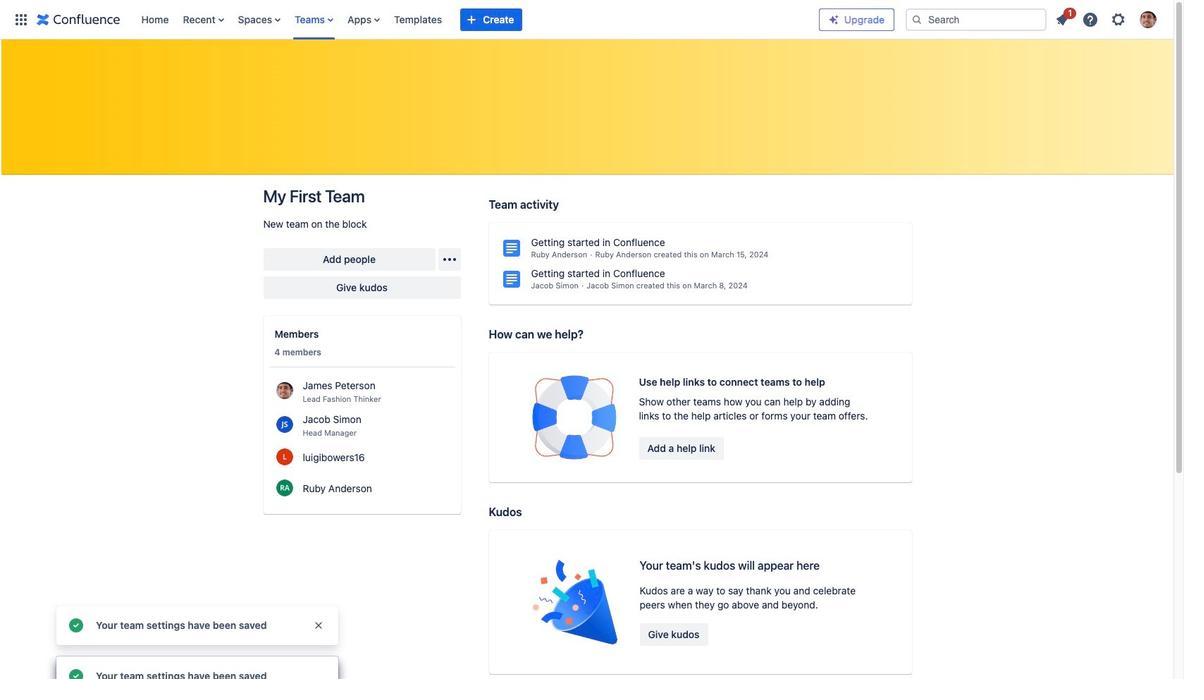 Task type: describe. For each thing, give the bounding box(es) containing it.
settings icon image
[[1111, 11, 1128, 28]]

notification icon image
[[1054, 11, 1071, 28]]

1 more information about this user image from the top
[[276, 382, 293, 399]]

appswitcher icon image
[[13, 11, 30, 28]]

list item inside list
[[1050, 5, 1077, 31]]

more information about this user image
[[276, 416, 293, 433]]

dismiss image
[[313, 620, 324, 631]]

Search field
[[906, 8, 1047, 31]]

premium image
[[829, 14, 840, 25]]



Task type: vqa. For each thing, say whether or not it's contained in the screenshot.
bottommost More information about this user image
yes



Task type: locate. For each thing, give the bounding box(es) containing it.
global element
[[8, 0, 820, 39]]

1 vertical spatial more information about this user image
[[276, 448, 293, 465]]

0 horizontal spatial list
[[134, 0, 820, 39]]

list for appswitcher icon
[[134, 0, 820, 39]]

1 horizontal spatial list
[[1050, 5, 1166, 32]]

your profile and preferences image
[[1140, 11, 1157, 28]]

1 success image from the top
[[68, 617, 85, 634]]

help icon image
[[1083, 11, 1100, 28]]

success image
[[68, 668, 85, 679]]

3 more information about this user image from the top
[[276, 479, 293, 496]]

success image
[[68, 617, 85, 634], [68, 668, 85, 679]]

2 more information about this user image from the top
[[276, 448, 293, 465]]

list
[[134, 0, 820, 39], [1050, 5, 1166, 32]]

1 vertical spatial success image
[[68, 668, 85, 679]]

None search field
[[906, 8, 1047, 31]]

more information about this user image
[[276, 382, 293, 399], [276, 448, 293, 465], [276, 479, 293, 496]]

0 vertical spatial success image
[[68, 617, 85, 634]]

confluence image
[[37, 11, 120, 28], [37, 11, 120, 28]]

banner
[[0, 0, 1174, 39]]

list for 'premium' image
[[1050, 5, 1166, 32]]

2 vertical spatial more information about this user image
[[276, 479, 293, 496]]

0 vertical spatial more information about this user image
[[276, 382, 293, 399]]

2 success image from the top
[[68, 668, 85, 679]]

search image
[[912, 14, 923, 25]]

list item
[[1050, 5, 1077, 31]]

actions image
[[441, 251, 458, 268]]



